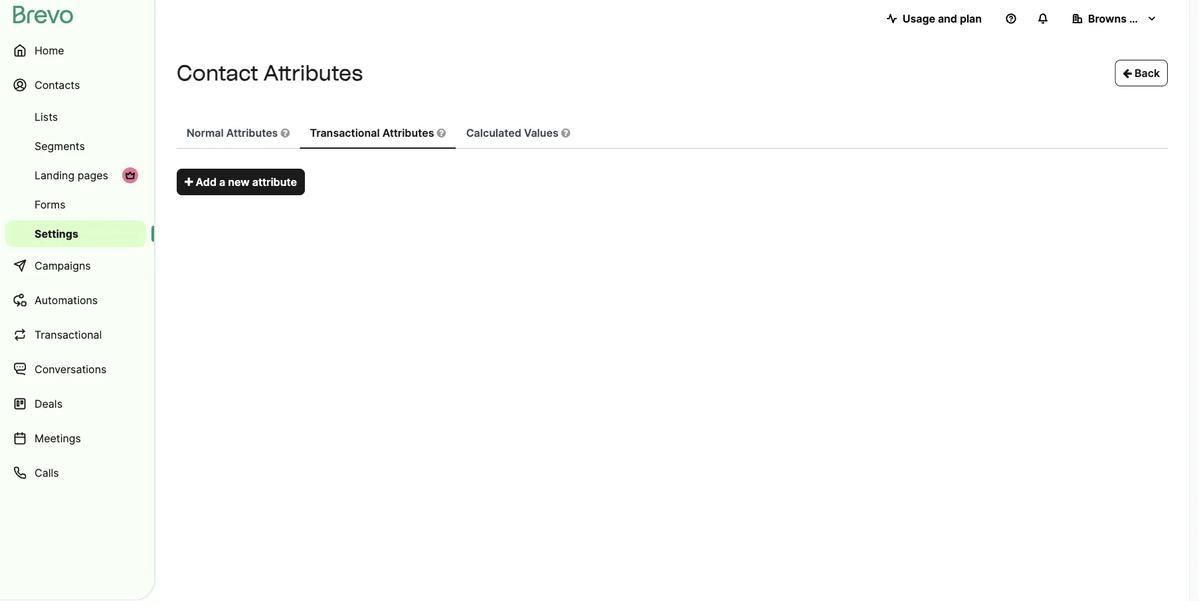 Task type: describe. For each thing, give the bounding box(es) containing it.
home
[[35, 44, 64, 57]]

forms link
[[5, 191, 146, 218]]

plan
[[961, 12, 983, 25]]

normal attributes
[[187, 126, 281, 139]]

attributes for normal attributes
[[226, 126, 278, 139]]

forms
[[35, 198, 65, 211]]

home link
[[5, 35, 146, 66]]

add a new attribute
[[193, 176, 297, 188]]

arrow left image
[[1124, 68, 1133, 78]]

campaigns link
[[5, 250, 146, 282]]

segments
[[35, 140, 85, 153]]

transactional attributes link
[[300, 118, 456, 149]]

left___rvooi image
[[125, 170, 136, 181]]

calculated values
[[466, 126, 562, 139]]

lists link
[[5, 104, 146, 130]]

campaigns
[[35, 259, 91, 272]]

calls
[[35, 467, 59, 480]]

automations
[[35, 294, 98, 307]]

new
[[228, 176, 250, 188]]

attribute
[[252, 176, 297, 188]]

segments link
[[5, 133, 146, 160]]

normal
[[187, 126, 224, 139]]

landing
[[35, 169, 75, 182]]

transactional attributes
[[310, 126, 437, 139]]

browns enterprise button
[[1062, 5, 1183, 32]]

usage
[[903, 12, 936, 25]]

values
[[524, 126, 559, 139]]

browns
[[1089, 12, 1127, 25]]

usage and plan
[[903, 12, 983, 25]]

contacts link
[[5, 69, 146, 101]]

back link
[[1116, 60, 1169, 86]]

normal attributes link
[[177, 118, 300, 149]]

contacts
[[35, 78, 80, 91]]

transactional link
[[5, 319, 146, 351]]

plus image
[[185, 177, 193, 187]]

settings link
[[5, 221, 146, 247]]

add a new attribute link
[[177, 169, 305, 195]]



Task type: vqa. For each thing, say whether or not it's contained in the screenshot.
bottom 31 link 31
no



Task type: locate. For each thing, give the bounding box(es) containing it.
0 horizontal spatial question circle image
[[281, 128, 290, 138]]

calculated
[[466, 126, 522, 139]]

transactional
[[310, 126, 380, 139], [35, 328, 102, 341]]

question circle image for transactional attributes
[[437, 128, 446, 138]]

enterprise
[[1130, 12, 1183, 25]]

question circle image inside normal attributes link
[[281, 128, 290, 138]]

question circle image
[[562, 128, 571, 138]]

transactional for transactional
[[35, 328, 102, 341]]

1 horizontal spatial transactional
[[310, 126, 380, 139]]

back
[[1133, 66, 1161, 79]]

contact attributes
[[177, 60, 363, 86]]

landing pages
[[35, 169, 108, 182]]

deals
[[35, 398, 62, 411]]

calculated values link
[[456, 118, 581, 149]]

0 vertical spatial transactional
[[310, 126, 380, 139]]

landing pages link
[[5, 162, 146, 189]]

conversations
[[35, 363, 107, 376]]

browns enterprise
[[1089, 12, 1183, 25]]

deals link
[[5, 388, 146, 420]]

question circle image inside transactional attributes link
[[437, 128, 446, 138]]

a
[[219, 176, 225, 188]]

settings
[[35, 227, 78, 240]]

question circle image left calculated
[[437, 128, 446, 138]]

lists
[[35, 110, 58, 123]]

attributes for transactional attributes
[[383, 126, 434, 139]]

conversations link
[[5, 354, 146, 386]]

meetings link
[[5, 423, 146, 455]]

1 vertical spatial transactional
[[35, 328, 102, 341]]

2 question circle image from the left
[[437, 128, 446, 138]]

question circle image
[[281, 128, 290, 138], [437, 128, 446, 138]]

usage and plan button
[[877, 5, 993, 32]]

pages
[[78, 169, 108, 182]]

transactional inside "link"
[[35, 328, 102, 341]]

contact
[[177, 60, 259, 86]]

transactional for transactional attributes
[[310, 126, 380, 139]]

question circle image for normal attributes
[[281, 128, 290, 138]]

calls link
[[5, 457, 146, 489]]

automations link
[[5, 285, 146, 316]]

0 horizontal spatial transactional
[[35, 328, 102, 341]]

and
[[939, 12, 958, 25]]

attributes for contact attributes
[[263, 60, 363, 86]]

add
[[196, 176, 217, 188]]

attributes
[[263, 60, 363, 86], [226, 126, 278, 139], [383, 126, 434, 139]]

meetings
[[35, 432, 81, 445]]

question circle image up attribute
[[281, 128, 290, 138]]

1 horizontal spatial question circle image
[[437, 128, 446, 138]]

1 question circle image from the left
[[281, 128, 290, 138]]



